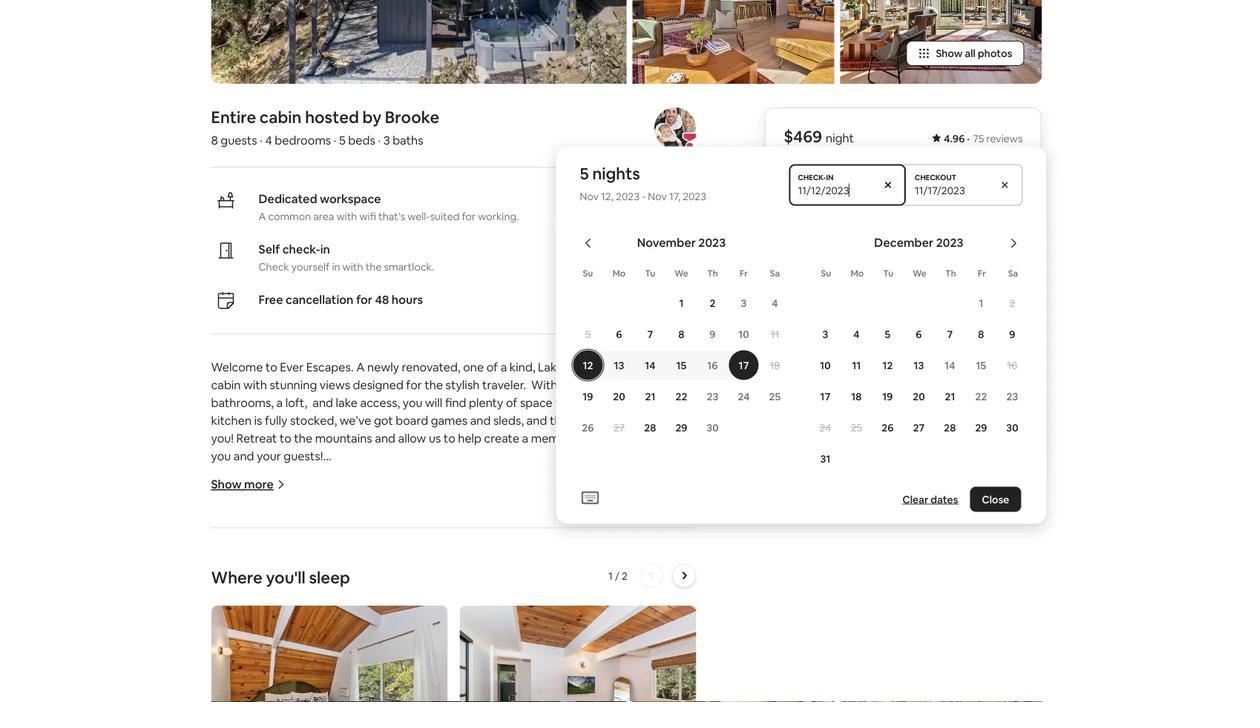 Task type: vqa. For each thing, say whether or not it's contained in the screenshot.
bottom 11 Button
yes



Task type: describe. For each thing, give the bounding box(es) containing it.
entire cabin hosted by brooke 8 guests · 4 bedrooms · 5 beds · 3 baths
[[211, 107, 439, 148]]

a up master
[[408, 645, 415, 660]]

loft,
[[285, 395, 307, 410]]

2023 right december
[[936, 235, 964, 251]]

and up (shower/bath
[[496, 662, 517, 678]]

modern
[[351, 573, 394, 589]]

1 vertical spatial 11 button
[[841, 351, 872, 380]]

19 for 1st 19 button from left
[[583, 390, 593, 403]]

0 horizontal spatial 10 button
[[728, 320, 759, 349]]

2 8 button from the left
[[966, 320, 997, 349]]

1 vertical spatial one
[[604, 573, 625, 589]]

+
[[402, 591, 409, 606]]

2 horizontal spatial cozy
[[624, 680, 649, 695]]

14 for second '14' button from right
[[645, 359, 656, 372]]

0 horizontal spatial level
[[243, 573, 267, 589]]

0 vertical spatial 17 button
[[728, 351, 759, 380]]

exceptional
[[553, 520, 617, 535]]

the down where
[[211, 591, 232, 606]]

1 vertical spatial beautiful
[[417, 645, 466, 660]]

working.
[[478, 210, 519, 223]]

1 horizontal spatial bedrooms
[[437, 662, 494, 678]]

2 we from the left
[[913, 268, 927, 279]]

sleep
[[309, 568, 350, 589]]

0 horizontal spatial entry
[[211, 573, 240, 589]]

cleaning fee
[[784, 364, 852, 380]]

11/17/2023
[[913, 184, 963, 197]]

$250
[[995, 364, 1023, 380]]

room up our
[[570, 609, 599, 624]]

free cancellation for 48 hours
[[259, 292, 423, 307]]

to down "with" on the bottom of the page
[[555, 395, 567, 410]]

1 21 button from the left
[[635, 382, 666, 412]]

0 vertical spatial also
[[270, 573, 292, 589]]

clear
[[903, 493, 929, 507]]

this
[[566, 502, 589, 517]]

and down connected at the left of the page
[[391, 698, 411, 703]]

want to stay in a cozy a-frame cabin with a unique/modern vibe? this is the spot! every detail in the cabin has been carefully thought out to provide an exceptional cabin experience that will make you want to stay! the entry level has  high vaulted ceilings with the full floor to ceiling windows overlooking beautiful views of the trees and lake. the entry level also includes a modern kitchen and two of the bedrooms and one bathroom. the dining room has seating for six + four at the bar & more if needed in the living room. the cozy & spacious living room has a large smart tv and the living room opens the the full length balcony with plenty of seating to roast marshmallows on our outdoor fireplace. when you go upstairs you can enjoy a beautiful sitting area with a view to relax or play games and also access one of the master bedrooms and bathrooms. downstairs, there is a beautiful bedroom with a connected bathroom (shower/bath combo) and cozy sitting area that opens up to the jacuzzi and bbq area. every room has a smart tv so 
[[211, 502, 697, 703]]

1 22 from the left
[[676, 390, 687, 403]]

kitchen inside want to stay in a cozy a-frame cabin with a unique/modern vibe? this is the spot! every detail in the cabin has been carefully thought out to provide an exceptional cabin experience that will make you want to stay! the entry level has  high vaulted ceilings with the full floor to ceiling windows overlooking beautiful views of the trees and lake. the entry level also includes a modern kitchen and two of the bedrooms and one bathroom. the dining room has seating for six + four at the bar & more if needed in the living room. the cozy & spacious living room has a large smart tv and the living room opens the the full length balcony with plenty of seating to roast marshmallows on our outdoor fireplace. when you go upstairs you can enjoy a beautiful sitting area with a view to relax or play games and also access one of the master bedrooms and bathrooms. downstairs, there is a beautiful bedroom with a connected bathroom (shower/bath combo) and cozy sitting area that opens up to the jacuzzi and bbq area. every room has a smart tv so
[[397, 573, 437, 589]]

there
[[651, 662, 681, 678]]

2 · from the left
[[260, 133, 263, 148]]

0 horizontal spatial 18 button
[[759, 351, 791, 380]]

a right create
[[522, 431, 528, 446]]

fireplace.
[[644, 627, 694, 642]]

or
[[638, 645, 650, 660]]

8 inside "entire cabin hosted by brooke 8 guests · 4 bedrooms · 5 beds · 3 baths"
[[211, 133, 218, 148]]

self check-in check yourself in with the smartlock.
[[259, 242, 434, 274]]

1 19 button from the left
[[572, 382, 604, 412]]

1 26 button from the left
[[572, 413, 604, 443]]

a up the jacuzzi
[[351, 680, 358, 695]]

2 21 from the left
[[945, 390, 955, 403]]

floor
[[251, 556, 277, 571]]

1 horizontal spatial tv
[[597, 698, 608, 703]]

ceiling
[[294, 556, 329, 571]]

plenty inside welcome to ever escapes. a newly renovated, one of a kind, lake arrowhead a-frame cabin with stunning views designed for the stylish traveler.  with four bedrooms, three full bathrooms, a loft,  and lake access, you will find plenty of space to relax and unwind.  the kitchen is fully stocked, we've got board games and sleds, and the hot tub is ready for you! retreat to the mountains and allow us to help create a memorable experience for you and your guests!
[[469, 395, 503, 410]]

1 vertical spatial &
[[263, 609, 271, 624]]

entire
[[211, 107, 256, 128]]

16 for second 16 button from the right
[[707, 359, 718, 372]]

where
[[211, 568, 263, 589]]

you up board
[[403, 395, 423, 410]]

1 tu from the left
[[645, 268, 655, 279]]

2 20 button from the left
[[903, 382, 935, 412]]

2 vertical spatial area
[[211, 698, 235, 703]]

1 21 from the left
[[645, 390, 656, 403]]

of right two
[[487, 573, 498, 589]]

and up so
[[601, 680, 621, 695]]

renovated,
[[402, 360, 461, 375]]

for down renovated,
[[406, 377, 422, 393]]

yourself
[[291, 261, 330, 274]]

10 for the right 10 button
[[820, 359, 831, 372]]

in right the 'stay'
[[283, 502, 292, 517]]

report this listing button
[[849, 494, 958, 507]]

1 8 button from the left
[[666, 320, 697, 349]]

connected
[[360, 680, 420, 695]]

to right view
[[595, 645, 607, 660]]

1 vertical spatial 24
[[820, 421, 831, 435]]

downstairs,
[[585, 662, 649, 678]]

2 vertical spatial full
[[211, 627, 228, 642]]

1 fr from the left
[[740, 268, 748, 279]]

overlooking
[[383, 556, 447, 571]]

and down bedrooms,
[[598, 395, 619, 410]]

airbnb service fee
[[784, 391, 883, 406]]

2 for december 2023
[[1010, 297, 1015, 310]]

1 12 button from the left
[[572, 351, 604, 380]]

the up bathroom.
[[650, 556, 671, 571]]

and down retreat
[[234, 449, 254, 464]]

1 20 button from the left
[[604, 382, 635, 412]]

relax inside want to stay in a cozy a-frame cabin with a unique/modern vibe? this is the spot! every detail in the cabin has been carefully thought out to provide an exceptional cabin experience that will make you want to stay! the entry level has  high vaulted ceilings with the full floor to ceiling windows overlooking beautiful views of the trees and lake. the entry level also includes a modern kitchen and two of the bedrooms and one bathroom. the dining room has seating for six + four at the bar & more if needed in the living room. the cozy & spacious living room has a large smart tv and the living room opens the the full length balcony with plenty of seating to roast marshmallows on our outdoor fireplace. when you go upstairs you can enjoy a beautiful sitting area with a view to relax or play games and also access one of the master bedrooms and bathrooms. downstairs, there is a beautiful bedroom with a connected bathroom (shower/bath combo) and cozy sitting area that opens up to the jacuzzi and bbq area. every room has a smart tv so
[[610, 645, 636, 660]]

1 29 button from the left
[[666, 413, 697, 443]]

1 vertical spatial nights
[[832, 338, 866, 353]]

four inside welcome to ever escapes. a newly renovated, one of a kind, lake arrowhead a-frame cabin with stunning views designed for the stylish traveler.  with four bedrooms, three full bathrooms, a loft,  and lake access, you will find plenty of space to relax and unwind.  the kitchen is fully stocked, we've got board games and sleds, and the hot tub is ready for you! retreat to the mountains and allow us to help create a memorable experience for you and your guests!
[[560, 377, 583, 393]]

11 for bottommost 11 button
[[852, 359, 861, 372]]

a down when
[[211, 680, 218, 695]]

so
[[611, 698, 624, 703]]

has down six
[[386, 609, 405, 624]]

of up enjoy
[[377, 627, 388, 642]]

1 horizontal spatial 10 button
[[810, 351, 841, 380]]

airbnb
[[784, 391, 821, 406]]

2 29 button from the left
[[966, 413, 997, 443]]

cabin up carefully
[[380, 502, 409, 517]]

hot
[[571, 413, 589, 428]]

a down the "windows"
[[342, 573, 348, 589]]

1 vertical spatial 24 button
[[810, 413, 841, 443]]

master
[[396, 662, 435, 678]]

room down modern
[[355, 609, 384, 624]]

2 6 from the left
[[916, 328, 922, 341]]

to down large
[[433, 627, 445, 642]]

11 for the topmost 11 button
[[771, 328, 779, 341]]

2 sa from the left
[[1008, 268, 1018, 279]]

welcome to ever escapes. a newly renovated, one of a kind, lake arrowhead a-frame cabin with stunning views designed for the stylish traveler.  with four bedrooms, three full bathrooms, a loft,  and lake access, you will find plenty of space to relax and unwind.  the kitchen is fully stocked, we've got board games and sleds, and the hot tub is ready for you! retreat to the mountains and allow us to help create a memorable experience for you and your guests!
[[211, 360, 698, 464]]

0 vertical spatial entry
[[471, 538, 500, 553]]

$2,345
[[986, 338, 1023, 353]]

$469 x 5 nights
[[784, 338, 866, 353]]

with right the ceilings
[[666, 538, 690, 553]]

a frame view image
[[211, 0, 627, 84]]

will inside welcome to ever escapes. a newly renovated, one of a kind, lake arrowhead a-frame cabin with stunning views designed for the stylish traveler.  with four bedrooms, three full bathrooms, a loft,  and lake access, you will find plenty of space to relax and unwind.  the kitchen is fully stocked, we've got board games and sleds, and the hot tub is ready for you! retreat to the mountains and allow us to help create a memorable experience for you and your guests!
[[425, 395, 443, 410]]

0 vertical spatial sitting
[[468, 645, 503, 660]]

view
[[567, 645, 592, 660]]

1 15 button from the left
[[666, 351, 697, 380]]

can
[[354, 645, 374, 660]]

cabin down the 'stay'
[[277, 520, 307, 535]]

is right there
[[683, 662, 691, 678]]

1 13 from the left
[[614, 359, 624, 372]]

0 vertical spatial smart
[[447, 609, 479, 624]]

0 vertical spatial 24 button
[[728, 382, 759, 412]]

-
[[642, 190, 646, 203]]

0 vertical spatial that
[[275, 538, 297, 553]]

of up the sleds,
[[506, 395, 517, 410]]

the down out
[[447, 538, 468, 553]]

1 horizontal spatial sitting
[[652, 680, 686, 695]]

28 for 2nd 28 button from left
[[944, 421, 956, 435]]

2 28 button from the left
[[935, 413, 966, 443]]

our
[[576, 627, 594, 642]]

kind,
[[510, 360, 535, 375]]

1 nov from the left
[[580, 190, 599, 203]]

dedicated
[[259, 191, 317, 206]]

stay!
[[419, 538, 445, 553]]

listing
[[929, 494, 958, 507]]

provide
[[493, 520, 535, 535]]

bathroom.
[[628, 573, 685, 589]]

2 nov from the left
[[648, 190, 667, 203]]

up
[[299, 698, 313, 703]]

1 button for november 2023
[[666, 288, 697, 318]]

is right this
[[591, 502, 599, 517]]

2 horizontal spatial living
[[622, 591, 650, 606]]

nights inside 5 nights nov 12, 2023 - nov 17, 2023
[[592, 163, 640, 185]]

2 button for december 2023
[[997, 288, 1028, 318]]

you up the "windows"
[[352, 538, 372, 553]]

and up stocked,
[[313, 395, 333, 410]]

airbnb service fee button
[[784, 391, 883, 406]]

check-
[[282, 242, 320, 257]]

0 vertical spatial fee
[[834, 364, 852, 380]]

a left the 'loft,'
[[276, 395, 283, 410]]

4.96 · 75 reviews
[[944, 132, 1023, 146]]

all
[[965, 47, 976, 60]]

2 15 button from the left
[[966, 351, 997, 380]]

to left the 'stay'
[[243, 502, 255, 517]]

and down trees
[[581, 573, 602, 589]]

1 22 button from the left
[[666, 382, 697, 412]]

in right 'yourself'
[[332, 261, 340, 274]]

with inside welcome to ever escapes. a newly renovated, one of a kind, lake arrowhead a-frame cabin with stunning views designed for the stylish traveler.  with four bedrooms, three full bathrooms, a loft,  and lake access, you will find plenty of space to relax and unwind.  the kitchen is fully stocked, we've got board games and sleds, and the hot tub is ready for you! retreat to the mountains and allow us to help create a memorable experience for you and your guests!
[[243, 377, 267, 393]]

and down space at the left of page
[[527, 413, 547, 428]]

with inside "self check-in check yourself in with the smartlock."
[[343, 261, 363, 274]]

1 horizontal spatial every
[[653, 502, 683, 517]]

report this listing
[[872, 494, 958, 507]]

1 horizontal spatial seating
[[391, 627, 431, 642]]

0 horizontal spatial 25
[[769, 390, 781, 403]]

1 vertical spatial 17
[[820, 390, 831, 403]]

bedroom
[[271, 680, 322, 695]]

2 30 button from the left
[[997, 413, 1028, 443]]

report
[[872, 494, 906, 507]]

0 vertical spatial 3 button
[[728, 288, 759, 318]]

a right the 'stay'
[[295, 502, 301, 517]]

unwind.
[[622, 395, 664, 410]]

2023 left -
[[616, 190, 640, 203]]

of up traveler. in the left bottom of the page
[[487, 360, 498, 375]]

0 vertical spatial 4 button
[[759, 288, 791, 318]]

combo)
[[555, 680, 598, 695]]

1 vertical spatial fee
[[865, 391, 883, 406]]

2 vertical spatial beautiful
[[220, 680, 269, 695]]

2 14 button from the left
[[935, 351, 966, 380]]

for right ready
[[658, 413, 674, 428]]

1 horizontal spatial living
[[539, 609, 567, 624]]

1 30 from the left
[[707, 421, 719, 435]]

1 7 button from the left
[[635, 320, 666, 349]]

0 vertical spatial 11 button
[[759, 320, 791, 349]]

the up length
[[211, 609, 232, 624]]

you down you!
[[211, 449, 231, 464]]

dining
[[235, 591, 268, 606]]

1 button for december 2023
[[966, 288, 997, 318]]

1 · from the left
[[967, 132, 970, 146]]

1 vertical spatial 3 button
[[810, 320, 841, 349]]

escapes.
[[306, 360, 354, 375]]

1 vertical spatial bedrooms
[[522, 573, 578, 589]]

you down length
[[246, 645, 266, 660]]

bathrooms,
[[211, 395, 274, 410]]

for left 48
[[356, 292, 373, 307]]

when
[[211, 645, 243, 660]]

2 th from the left
[[945, 268, 956, 279]]

1 horizontal spatial smart
[[563, 698, 595, 703]]

15 for second 15 button from left
[[976, 359, 986, 372]]

four inside want to stay in a cozy a-frame cabin with a unique/modern vibe? this is the spot! every detail in the cabin has been carefully thought out to provide an exceptional cabin experience that will make you want to stay! the entry level has  high vaulted ceilings with the full floor to ceiling windows overlooking beautiful views of the trees and lake. the entry level also includes a modern kitchen and two of the bedrooms and one bathroom. the dining room has seating for six + four at the bar & more if needed in the living room. the cozy & spacious living room has a large smart tv and the living room opens the the full length balcony with plenty of seating to roast marshmallows on our outdoor fireplace. when you go upstairs you can enjoy a beautiful sitting area with a view to relax or play games and also access one of the master bedrooms and bathrooms. downstairs, there is a beautiful bedroom with a connected bathroom (shower/bath combo) and cozy sitting area that opens up to the jacuzzi and bbq area. every room has a smart tv so
[[412, 591, 434, 606]]

1 horizontal spatial level
[[502, 538, 527, 553]]

1 9 button from the left
[[697, 320, 728, 349]]

frame inside want to stay in a cozy a-frame cabin with a unique/modern vibe? this is the spot! every detail in the cabin has been carefully thought out to provide an exceptional cabin experience that will make you want to stay! the entry level has  high vaulted ceilings with the full floor to ceiling windows overlooking beautiful views of the trees and lake. the entry level also includes a modern kitchen and two of the bedrooms and one bathroom. the dining room has seating for six + four at the bar & more if needed in the living room. the cozy & spacious living room has a large smart tv and the living room opens the the full length balcony with plenty of seating to roast marshmallows on our outdoor fireplace. when you go upstairs you can enjoy a beautiful sitting area with a view to relax or play games and also access one of the master bedrooms and bathrooms. downstairs, there is a beautiful bedroom with a connected bathroom (shower/bath combo) and cozy sitting area that opens up to the jacuzzi and bbq area. every room has a smart tv so
[[345, 502, 377, 517]]

1 vertical spatial also
[[274, 662, 295, 678]]

help
[[458, 431, 482, 446]]

2 26 button from the left
[[872, 413, 903, 443]]

self
[[259, 242, 280, 257]]

and down got
[[375, 431, 396, 446]]

2 20 from the left
[[913, 390, 925, 403]]

0 vertical spatial beautiful
[[449, 556, 498, 571]]

a up thought
[[438, 502, 445, 517]]

of up 'if'
[[534, 556, 545, 571]]

us
[[429, 431, 441, 446]]

where you'll sleep region
[[205, 564, 702, 703]]

more inside want to stay in a cozy a-frame cabin with a unique/modern vibe? this is the spot! every detail in the cabin has been carefully thought out to provide an exceptional cabin experience that will make you want to stay! the entry level has  high vaulted ceilings with the full floor to ceiling windows overlooking beautiful views of the trees and lake. the entry level also includes a modern kitchen and two of the bedrooms and one bathroom. the dining room has seating for six + four at the bar & more if needed in the living room. the cozy & spacious living room has a large smart tv and the living room opens the the full length balcony with plenty of seating to roast marshmallows on our outdoor fireplace. when you go upstairs you can enjoy a beautiful sitting area with a view to relax or play games and also access one of the master bedrooms and bathrooms. downstairs, there is a beautiful bedroom with a connected bathroom (shower/bath combo) and cozy sitting area that opens up to the jacuzzi and bbq area. every room has a smart tv so
[[503, 591, 532, 606]]

windows
[[332, 556, 380, 571]]

18 for the left 18 "button"
[[770, 359, 780, 372]]

in right needed in the left of the page
[[589, 591, 598, 606]]

10 for 10 button to the left
[[738, 328, 749, 341]]

0 horizontal spatial seating
[[324, 591, 364, 606]]

1 vertical spatial 25
[[851, 421, 862, 435]]

november 2023
[[637, 235, 726, 251]]

with up thought
[[412, 502, 436, 517]]

for inside want to stay in a cozy a-frame cabin with a unique/modern vibe? this is the spot! every detail in the cabin has been carefully thought out to provide an exceptional cabin experience that will make you want to stay! the entry level has  high vaulted ceilings with the full floor to ceiling windows overlooking beautiful views of the trees and lake. the entry level also includes a modern kitchen and two of the bedrooms and one bathroom. the dining room has seating for six + four at the bar & more if needed in the living room. the cozy & spacious living room has a large smart tv and the living room opens the the full length balcony with plenty of seating to roast marshmallows on our outdoor fireplace. when you go upstairs you can enjoy a beautiful sitting area with a view to relax or play games and also access one of the master bedrooms and bathrooms. downstairs, there is a beautiful bedroom with a connected bathroom (shower/bath combo) and cozy sitting area that opens up to the jacuzzi and bbq area. every room has a smart tv so
[[367, 591, 382, 606]]

Add date text field
[[915, 184, 987, 197]]

2 12 button from the left
[[872, 351, 903, 380]]

cabin inside "entire cabin hosted by brooke 8 guests · 4 bedrooms · 5 beds · 3 baths"
[[260, 107, 302, 128]]

to up overlooking
[[405, 538, 417, 553]]

that's
[[378, 210, 405, 223]]

you left can
[[331, 645, 351, 660]]

and up help
[[470, 413, 491, 428]]

a up traveler. in the left bottom of the page
[[501, 360, 507, 375]]

and up at
[[440, 573, 460, 589]]

2 7 button from the left
[[935, 320, 966, 349]]

19 for second 19 button from left
[[883, 390, 893, 403]]

with down the access
[[325, 680, 349, 695]]

0 horizontal spatial living
[[324, 609, 352, 624]]

workspace
[[320, 191, 381, 206]]

needed
[[544, 591, 586, 606]]

2 tu from the left
[[883, 268, 894, 279]]

2 27 from the left
[[913, 421, 925, 435]]

dates
[[931, 493, 958, 507]]

1 horizontal spatial &
[[492, 591, 500, 606]]

1 living room image from the left
[[633, 0, 834, 84]]

1 horizontal spatial cozy
[[304, 502, 329, 517]]

1 vertical spatial full
[[232, 556, 249, 571]]

1 vertical spatial 4 button
[[841, 320, 872, 349]]

0 vertical spatial 17
[[739, 359, 749, 372]]

1 horizontal spatial 25 button
[[841, 413, 872, 443]]

cleaning fee button
[[784, 364, 852, 380]]

room down (shower/bath
[[500, 698, 530, 703]]

total
[[784, 442, 812, 458]]

to right us
[[444, 431, 455, 446]]

a left view
[[558, 645, 565, 660]]

in up 'yourself'
[[320, 242, 330, 257]]

and up marshmallows
[[495, 609, 516, 624]]

has down the includes
[[303, 591, 321, 606]]

has up "make"
[[310, 520, 328, 535]]

three
[[647, 377, 677, 393]]

full inside welcome to ever escapes. a newly renovated, one of a kind, lake arrowhead a-frame cabin with stunning views designed for the stylish traveler.  with four bedrooms, three full bathrooms, a loft,  and lake access, you will find plenty of space to relax and unwind.  the kitchen is fully stocked, we've got board games and sleds, and the hot tub is ready for you! retreat to the mountains and allow us to help create a memorable experience for you and your guests!
[[679, 377, 696, 393]]

1 23 button from the left
[[697, 382, 728, 412]]

3 for the top 3 button
[[741, 297, 747, 310]]

to right out
[[479, 520, 491, 535]]

1 vertical spatial every
[[468, 698, 498, 703]]

of down can
[[361, 662, 372, 678]]

games inside welcome to ever escapes. a newly renovated, one of a kind, lake arrowhead a-frame cabin with stunning views designed for the stylish traveler.  with four bedrooms, three full bathrooms, a loft,  and lake access, you will find plenty of space to relax and unwind.  the kitchen is fully stocked, we've got board games and sleds, and the hot tub is ready for you! retreat to the mountains and allow us to help create a memorable experience for you and your guests!
[[431, 413, 468, 428]]

1 29 from the left
[[676, 421, 688, 435]]

1 horizontal spatial opens
[[602, 609, 636, 624]]

designed
[[353, 377, 404, 393]]

for down unwind.
[[660, 431, 676, 446]]

0 vertical spatial 24
[[738, 390, 750, 403]]

you'll
[[266, 568, 306, 589]]

0 horizontal spatial more
[[244, 477, 274, 492]]

cleaning
[[784, 364, 832, 380]]

1 for december 2023
[[979, 297, 984, 310]]

play
[[653, 645, 675, 660]]

1 13 button from the left
[[604, 351, 635, 380]]

stay
[[257, 502, 280, 517]]

trees
[[569, 556, 597, 571]]

the inside "self check-in check yourself in with the smartlock."
[[366, 261, 382, 274]]

0 horizontal spatial one
[[338, 662, 358, 678]]

a down combo)
[[553, 698, 560, 703]]

2 13 button from the left
[[903, 351, 935, 380]]

2 fr from the left
[[978, 268, 986, 279]]

taxes
[[854, 442, 885, 458]]

2023 right 17,
[[683, 190, 706, 203]]

bathrooms.
[[519, 662, 582, 678]]

1 vertical spatial that
[[238, 698, 260, 703]]

2 22 button from the left
[[966, 382, 997, 412]]

with up the bathrooms.
[[532, 645, 556, 660]]

is up retreat
[[254, 413, 262, 428]]

28 for second 28 button from right
[[644, 421, 656, 435]]

free
[[259, 292, 283, 307]]

a down '+'
[[408, 609, 414, 624]]

go
[[269, 645, 283, 660]]

2 22 from the left
[[975, 390, 987, 403]]

stunning
[[270, 377, 317, 393]]

beds
[[348, 133, 375, 148]]

2 button for november 2023
[[697, 288, 728, 318]]

for inside dedicated workspace a common area with wifi that's well-suited for working.
[[462, 210, 476, 223]]

night
[[826, 131, 854, 146]]

photos
[[978, 47, 1012, 60]]

cabin down the spot!
[[619, 520, 649, 535]]

is right tub at the bottom left of page
[[614, 413, 622, 428]]



Task type: locate. For each thing, give the bounding box(es) containing it.
1 20 from the left
[[613, 390, 625, 403]]

1 horizontal spatial 13 button
[[903, 351, 935, 380]]

experience down ready
[[596, 431, 657, 446]]

1 1 button from the left
[[666, 288, 697, 318]]

before
[[814, 442, 852, 458]]

1 vertical spatial kitchen
[[397, 573, 437, 589]]

1 26 from the left
[[582, 421, 594, 435]]

15 up three
[[676, 359, 687, 372]]

12 up the "airbnb service fee" button
[[883, 359, 893, 372]]

14 button
[[635, 351, 666, 380], [935, 351, 966, 380]]

cabin inside welcome to ever escapes. a newly renovated, one of a kind, lake arrowhead a-frame cabin with stunning views designed for the stylish traveler.  with four bedrooms, three full bathrooms, a loft,  and lake access, you will find plenty of space to relax and unwind.  the kitchen is fully stocked, we've got board games and sleds, and the hot tub is ready for you! retreat to the mountains and allow us to help create a memorable experience for you and your guests!
[[211, 377, 241, 393]]

roast
[[448, 627, 476, 642]]

also down the floor
[[270, 573, 292, 589]]

1 9 from the left
[[710, 328, 716, 341]]

17 down cleaning fee button
[[820, 390, 831, 403]]

12 for first 12 button from left
[[583, 359, 593, 372]]

nights right x
[[832, 338, 866, 353]]

5 inside 5 nights nov 12, 2023 - nov 17, 2023
[[580, 163, 589, 185]]

games down when
[[211, 662, 248, 678]]

24 left airbnb
[[738, 390, 750, 403]]

1 horizontal spatial 15 button
[[966, 351, 997, 380]]

23 right three
[[707, 390, 719, 403]]

1 vertical spatial opens
[[263, 698, 297, 703]]

1 27 from the left
[[614, 421, 625, 435]]

2 12 from the left
[[883, 359, 893, 372]]

area down marshmallows
[[506, 645, 529, 660]]

1 horizontal spatial 20
[[913, 390, 925, 403]]

nov right -
[[648, 190, 667, 203]]

length
[[230, 627, 265, 642]]

12 button
[[572, 351, 604, 380], [872, 351, 903, 380]]

0 horizontal spatial 9 button
[[697, 320, 728, 349]]

1 15 from the left
[[676, 359, 687, 372]]

1 28 button from the left
[[635, 413, 666, 443]]

1 we from the left
[[675, 268, 688, 279]]

1 horizontal spatial 12 button
[[872, 351, 903, 380]]

0 horizontal spatial 17
[[739, 359, 749, 372]]

cozy up "make"
[[304, 502, 329, 517]]

1 horizontal spatial fee
[[865, 391, 883, 406]]

and
[[313, 395, 333, 410], [598, 395, 619, 410], [470, 413, 491, 428], [527, 413, 547, 428], [375, 431, 396, 446], [234, 449, 254, 464], [600, 556, 620, 571], [440, 573, 460, 589], [581, 573, 602, 589], [495, 609, 516, 624], [250, 662, 271, 678], [496, 662, 517, 678], [601, 680, 621, 695], [391, 698, 411, 703]]

1 horizontal spatial su
[[821, 268, 831, 279]]

the inside welcome to ever escapes. a newly renovated, one of a kind, lake arrowhead a-frame cabin with stunning views designed for the stylish traveler.  with four bedrooms, three full bathrooms, a loft,  and lake access, you will find plenty of space to relax and unwind.  the kitchen is fully stocked, we've got board games and sleds, and the hot tub is ready for you! retreat to the mountains and allow us to help create a memorable experience for you and your guests!
[[669, 395, 690, 410]]

full right three
[[679, 377, 696, 393]]

3 for the bottom 3 button
[[823, 328, 828, 341]]

$469 for $469 x 5 nights
[[784, 338, 811, 353]]

brooke is a superhost. learn more about brooke. image
[[654, 108, 696, 149], [654, 108, 696, 149]]

0 horizontal spatial 26
[[582, 421, 594, 435]]

frame
[[642, 360, 675, 375], [345, 502, 377, 517]]

arrowhead
[[566, 360, 627, 375]]

experience down detail
[[211, 538, 272, 553]]

ever
[[280, 360, 304, 375]]

0 horizontal spatial kitchen
[[211, 413, 252, 428]]

a inside dedicated workspace a common area with wifi that's well-suited for working.
[[259, 210, 266, 223]]

23 for 2nd 23 button from left
[[1007, 390, 1018, 403]]

1 horizontal spatial 21
[[945, 390, 955, 403]]

tv down the bar
[[481, 609, 492, 624]]

0 horizontal spatial 14
[[645, 359, 656, 372]]

28 button
[[635, 413, 666, 443], [935, 413, 966, 443]]

27 right tub at the bottom left of page
[[614, 421, 625, 435]]

MM/DD/YYYY text field
[[798, 184, 870, 197]]

2 23 button from the left
[[997, 382, 1028, 412]]

1 horizontal spatial we
[[913, 268, 927, 279]]

stocked,
[[290, 413, 337, 428]]

show for show all photos
[[936, 47, 963, 60]]

28 button down unwind.
[[635, 413, 666, 443]]

19 right service
[[883, 390, 893, 403]]

experience inside want to stay in a cozy a-frame cabin with a unique/modern vibe? this is the spot! every detail in the cabin has been carefully thought out to provide an exceptional cabin experience that will make you want to stay! the entry level has  high vaulted ceilings with the full floor to ceiling windows overlooking beautiful views of the trees and lake. the entry level also includes a modern kitchen and two of the bedrooms and one bathroom. the dining room has seating for six + four at the bar & more if needed in the living room. the cozy & spacious living room has a large smart tv and the living room opens the the full length balcony with plenty of seating to roast marshmallows on our outdoor fireplace. when you go upstairs you can enjoy a beautiful sitting area with a view to relax or play games and also access one of the master bedrooms and bathrooms. downstairs, there is a beautiful bedroom with a connected bathroom (shower/bath combo) and cozy sitting area that opens up to the jacuzzi and bbq area. every room has a smart tv so
[[211, 538, 272, 553]]

sitting
[[468, 645, 503, 660], [652, 680, 686, 695]]

living down bathroom.
[[622, 591, 650, 606]]

2 16 from the left
[[1007, 359, 1018, 372]]

if
[[534, 591, 542, 606]]

2 5 button from the left
[[872, 320, 903, 349]]

4 button up the $469 x 5 nights
[[759, 288, 791, 318]]

1 27 button from the left
[[604, 413, 635, 443]]

fee right service
[[865, 391, 883, 406]]

2 26 from the left
[[882, 421, 894, 435]]

1 5 button from the left
[[572, 320, 604, 349]]

7 button left $2,345
[[935, 320, 966, 349]]

1 vertical spatial a
[[356, 360, 365, 375]]

0 horizontal spatial 2
[[622, 570, 628, 583]]

0 horizontal spatial 6 button
[[604, 320, 635, 349]]

stylish
[[446, 377, 480, 393]]

2 15 from the left
[[976, 359, 986, 372]]

1 horizontal spatial 16 button
[[997, 351, 1028, 380]]

level down provide
[[502, 538, 527, 553]]

0 horizontal spatial 12
[[583, 359, 593, 372]]

0 vertical spatial 18
[[770, 359, 780, 372]]

1 sa from the left
[[770, 268, 780, 279]]

2 inside where you'll sleep "region"
[[622, 570, 628, 583]]

5 inside "entire cabin hosted by brooke 8 guests · 4 bedrooms · 5 beds · 3 baths"
[[339, 133, 346, 148]]

will left find
[[425, 395, 443, 410]]

every
[[653, 502, 683, 517], [468, 698, 498, 703]]

cozy down 'downstairs,'
[[624, 680, 649, 695]]

1 vertical spatial will
[[300, 538, 317, 553]]

tub
[[592, 413, 611, 428]]

bedrooms inside "entire cabin hosted by brooke 8 guests · 4 bedrooms · 5 beds · 3 baths"
[[275, 133, 331, 148]]

1 2 button from the left
[[697, 288, 728, 318]]

1 vertical spatial more
[[503, 591, 532, 606]]

with up upstairs
[[313, 627, 337, 642]]

a
[[501, 360, 507, 375], [276, 395, 283, 410], [522, 431, 528, 446], [295, 502, 301, 517], [438, 502, 445, 517], [342, 573, 348, 589], [408, 609, 414, 624], [408, 645, 415, 660], [558, 645, 565, 660], [211, 680, 218, 695], [351, 680, 358, 695], [553, 698, 560, 703]]

1 horizontal spatial 30
[[1006, 421, 1019, 435]]

1 horizontal spatial 25
[[851, 421, 862, 435]]

1 14 from the left
[[645, 359, 656, 372]]

we've
[[340, 413, 371, 428]]

has down an
[[530, 538, 548, 553]]

0 horizontal spatial 6
[[616, 328, 622, 341]]

1 horizontal spatial 22 button
[[966, 382, 997, 412]]

reviews
[[987, 132, 1023, 146]]

0 horizontal spatial 3 button
[[728, 288, 759, 318]]

0 horizontal spatial 20 button
[[604, 382, 635, 412]]

1 vertical spatial 18 button
[[841, 382, 872, 412]]

1 inside where you'll sleep "region"
[[608, 570, 613, 583]]

3 inside "entire cabin hosted by brooke 8 guests · 4 bedrooms · 5 beds · 3 baths"
[[383, 133, 390, 148]]

0 horizontal spatial 27 button
[[604, 413, 635, 443]]

frame up been
[[345, 502, 377, 517]]

0 horizontal spatial 13 button
[[604, 351, 635, 380]]

access
[[298, 662, 335, 678]]

bbq
[[414, 698, 436, 703]]

14 for first '14' button from right
[[945, 359, 955, 372]]

2 19 from the left
[[883, 390, 893, 403]]

2 horizontal spatial area
[[506, 645, 529, 660]]

area
[[313, 210, 334, 223], [506, 645, 529, 660], [211, 698, 235, 703]]

sleds,
[[493, 413, 524, 428]]

memorable
[[531, 431, 594, 446]]

9 button
[[697, 320, 728, 349], [997, 320, 1028, 349]]

nights
[[592, 163, 640, 185], [832, 338, 866, 353]]

6 down reserve button
[[916, 328, 922, 341]]

1 horizontal spatial experience
[[596, 431, 657, 446]]

1 horizontal spatial nights
[[832, 338, 866, 353]]

one inside welcome to ever escapes. a newly renovated, one of a kind, lake arrowhead a-frame cabin with stunning views designed for the stylish traveler.  with four bedrooms, three full bathrooms, a loft,  and lake access, you will find plenty of space to relax and unwind.  the kitchen is fully stocked, we've got board games and sleds, and the hot tub is ready for you! retreat to the mountains and allow us to help create a memorable experience for you and your guests!
[[463, 360, 484, 375]]

0 horizontal spatial relax
[[570, 395, 596, 410]]

1 28 from the left
[[644, 421, 656, 435]]

1 horizontal spatial nov
[[648, 190, 667, 203]]

0 vertical spatial nights
[[592, 163, 640, 185]]

area inside dedicated workspace a common area with wifi that's well-suited for working.
[[313, 210, 334, 223]]

to right up at the bottom left of page
[[316, 698, 328, 703]]

to left ever at the left bottom of page
[[266, 360, 277, 375]]

games
[[431, 413, 468, 428], [211, 662, 248, 678]]

1 horizontal spatial 7 button
[[935, 320, 966, 349]]

1 $469 from the top
[[784, 126, 822, 147]]

and down go
[[250, 662, 271, 678]]

2 living room image from the left
[[840, 0, 1042, 84]]

$469 left x
[[784, 338, 811, 353]]

2 21 button from the left
[[935, 382, 966, 412]]

0 vertical spatial plenty
[[469, 395, 503, 410]]

2 23 from the left
[[1007, 390, 1018, 403]]

your
[[257, 449, 281, 464]]

15 for 1st 15 button from left
[[676, 359, 687, 372]]

1 horizontal spatial will
[[425, 395, 443, 410]]

12 for first 12 button from the right
[[883, 359, 893, 372]]

full
[[679, 377, 696, 393], [232, 556, 249, 571], [211, 627, 228, 642]]

1 horizontal spatial 5 button
[[872, 320, 903, 349]]

1 7 from the left
[[647, 328, 653, 341]]

0 vertical spatial $469
[[784, 126, 822, 147]]

smart
[[447, 609, 479, 624], [563, 698, 595, 703]]

1 horizontal spatial 8
[[678, 328, 685, 341]]

1 su from the left
[[583, 268, 593, 279]]

clear dates
[[903, 493, 958, 507]]

21 button left $366
[[935, 382, 966, 412]]

18 left cleaning
[[770, 359, 780, 372]]

games inside want to stay in a cozy a-frame cabin with a unique/modern vibe? this is the spot! every detail in the cabin has been carefully thought out to provide an exceptional cabin experience that will make you want to stay! the entry level has  high vaulted ceilings with the full floor to ceiling windows overlooking beautiful views of the trees and lake. the entry level also includes a modern kitchen and two of the bedrooms and one bathroom. the dining room has seating for six + four at the bar & more if needed in the living room. the cozy & spacious living room has a large smart tv and the living room opens the the full length balcony with plenty of seating to roast marshmallows on our outdoor fireplace. when you go upstairs you can enjoy a beautiful sitting area with a view to relax or play games and also access one of the master bedrooms and bathrooms. downstairs, there is a beautiful bedroom with a connected bathroom (shower/bath combo) and cozy sitting area that opens up to the jacuzzi and bbq area. every room has a smart tv so
[[211, 662, 248, 678]]

nights up 12,
[[592, 163, 640, 185]]

1 vertical spatial games
[[211, 662, 248, 678]]

2 1 button from the left
[[966, 288, 997, 318]]

1 horizontal spatial living room image
[[840, 0, 1042, 84]]

1 horizontal spatial 24 button
[[810, 413, 841, 443]]

cozy
[[304, 502, 329, 517], [235, 609, 260, 624], [624, 680, 649, 695]]

1 30 button from the left
[[697, 413, 728, 443]]

6 button
[[604, 320, 635, 349], [903, 320, 935, 349]]

22 button right unwind.
[[666, 382, 697, 412]]

1 / 2
[[608, 570, 628, 583]]

17,
[[669, 190, 680, 203]]

26 for second 26 button from the right
[[582, 421, 594, 435]]

2 up $2,345
[[1010, 297, 1015, 310]]

16 for 2nd 16 button
[[1007, 359, 1018, 372]]

23
[[707, 390, 719, 403], [1007, 390, 1018, 403]]

1 horizontal spatial 23
[[1007, 390, 1018, 403]]

11/12/2023
[[793, 184, 844, 197]]

for left six
[[367, 591, 382, 606]]

you
[[403, 395, 423, 410], [211, 449, 231, 464], [352, 538, 372, 553], [246, 645, 266, 660], [331, 645, 351, 660]]

four right "with" on the bottom of the page
[[560, 377, 583, 393]]

11 button
[[759, 320, 791, 349], [841, 351, 872, 380]]

1 vertical spatial 18
[[851, 390, 862, 403]]

newly
[[367, 360, 399, 375]]

a-
[[630, 360, 642, 375], [332, 502, 345, 517]]

a- inside want to stay in a cozy a-frame cabin with a unique/modern vibe? this is the spot! every detail in the cabin has been carefully thought out to provide an exceptional cabin experience that will make you want to stay! the entry level has  high vaulted ceilings with the full floor to ceiling windows overlooking beautiful views of the trees and lake. the entry level also includes a modern kitchen and two of the bedrooms and one bathroom. the dining room has seating for six + four at the bar & more if needed in the living room. the cozy & spacious living room has a large smart tv and the living room opens the the full length balcony with plenty of seating to roast marshmallows on our outdoor fireplace. when you go upstairs you can enjoy a beautiful sitting area with a view to relax or play games and also access one of the master bedrooms and bathrooms. downstairs, there is a beautiful bedroom with a connected bathroom (shower/bath combo) and cozy sitting area that opens up to the jacuzzi and bbq area. every room has a smart tv so
[[332, 502, 345, 517]]

2 for november 2023
[[710, 297, 716, 310]]

0 horizontal spatial 13
[[614, 359, 624, 372]]

0 vertical spatial tv
[[481, 609, 492, 624]]

26 button right before
[[872, 413, 903, 443]]

1 horizontal spatial show
[[936, 47, 963, 60]]

0 vertical spatial a-
[[630, 360, 642, 375]]

1 horizontal spatial that
[[275, 538, 297, 553]]

2 6 button from the left
[[903, 320, 935, 349]]

7 button
[[635, 320, 666, 349], [935, 320, 966, 349]]

12 button up the "airbnb service fee" button
[[872, 351, 903, 380]]

5 button down reserve button
[[872, 320, 903, 349]]

that up the floor
[[275, 538, 297, 553]]

8 button up $250
[[966, 320, 997, 349]]

kitchen down overlooking
[[397, 573, 437, 589]]

1 horizontal spatial tu
[[883, 268, 894, 279]]

1 12 from the left
[[583, 359, 593, 372]]

will inside want to stay in a cozy a-frame cabin with a unique/modern vibe? this is the spot! every detail in the cabin has been carefully thought out to provide an exceptional cabin experience that will make you want to stay! the entry level has  high vaulted ceilings with the full floor to ceiling windows overlooking beautiful views of the trees and lake. the entry level also includes a modern kitchen and two of the bedrooms and one bathroom. the dining room has seating for six + four at the bar & more if needed in the living room. the cozy & spacious living room has a large smart tv and the living room opens the the full length balcony with plenty of seating to roast marshmallows on our outdoor fireplace. when you go upstairs you can enjoy a beautiful sitting area with a view to relax or play games and also access one of the master bedrooms and bathrooms. downstairs, there is a beautiful bedroom with a connected bathroom (shower/bath combo) and cozy sitting area that opens up to the jacuzzi and bbq area. every room has a smart tv so
[[300, 538, 317, 553]]

area down when
[[211, 698, 235, 703]]

23 button down $250
[[997, 382, 1028, 412]]

and down vaulted
[[600, 556, 620, 571]]

2 button down november 2023 on the top right
[[697, 288, 728, 318]]

that
[[275, 538, 297, 553], [238, 698, 260, 703]]

frame inside welcome to ever escapes. a newly renovated, one of a kind, lake arrowhead a-frame cabin with stunning views designed for the stylish traveler.  with four bedrooms, three full bathrooms, a loft,  and lake access, you will find plenty of space to relax and unwind.  the kitchen is fully stocked, we've got board games and sleds, and the hot tub is ready for you! retreat to the mountains and allow us to help create a memorable experience for you and your guests!
[[642, 360, 675, 375]]

/
[[615, 570, 619, 583]]

1 vertical spatial frame
[[345, 502, 377, 517]]

1 horizontal spatial entry
[[471, 538, 500, 553]]

2 16 button from the left
[[997, 351, 1028, 380]]

large
[[417, 609, 444, 624]]

entry
[[471, 538, 500, 553], [211, 573, 240, 589]]

a- inside welcome to ever escapes. a newly renovated, one of a kind, lake arrowhead a-frame cabin with stunning views designed for the stylish traveler.  with four bedrooms, three full bathrooms, a loft,  and lake access, you will find plenty of space to relax and unwind.  the kitchen is fully stocked, we've got board games and sleds, and the hot tub is ready for you! retreat to the mountains and allow us to help create a memorable experience for you and your guests!
[[630, 360, 642, 375]]

0 horizontal spatial 27
[[614, 421, 625, 435]]

2 mo from the left
[[851, 268, 864, 279]]

11 button up service
[[841, 351, 872, 380]]

2 14 from the left
[[945, 359, 955, 372]]

1 14 button from the left
[[635, 351, 666, 380]]

12,
[[601, 190, 614, 203]]

has down (shower/bath
[[532, 698, 551, 703]]

cabin
[[260, 107, 302, 128], [211, 377, 241, 393], [380, 502, 409, 517], [277, 520, 307, 535], [619, 520, 649, 535]]

a inside welcome to ever escapes. a newly renovated, one of a kind, lake arrowhead a-frame cabin with stunning views designed for the stylish traveler.  with four bedrooms, three full bathrooms, a loft,  and lake access, you will find plenty of space to relax and unwind.  the kitchen is fully stocked, we've got board games and sleds, and the hot tub is ready for you! retreat to the mountains and allow us to help create a memorable experience for you and your guests!
[[356, 360, 365, 375]]

1 16 button from the left
[[697, 351, 728, 380]]

27 button down unwind.
[[604, 413, 635, 443]]

0 vertical spatial 25 button
[[759, 382, 791, 412]]

show
[[936, 47, 963, 60], [211, 477, 242, 492]]

0 vertical spatial 10
[[738, 328, 749, 341]]

experience inside welcome to ever escapes. a newly renovated, one of a kind, lake arrowhead a-frame cabin with stunning views designed for the stylish traveler.  with four bedrooms, three full bathrooms, a loft,  and lake access, you will find plenty of space to relax and unwind.  the kitchen is fully stocked, we've got board games and sleds, and the hot tub is ready for you! retreat to the mountains and allow us to help create a memorable experience for you and your guests!
[[596, 431, 657, 446]]

2 29 from the left
[[975, 421, 987, 435]]

1 vertical spatial seating
[[391, 627, 431, 642]]

2 27 button from the left
[[903, 413, 935, 443]]

views inside welcome to ever escapes. a newly renovated, one of a kind, lake arrowhead a-frame cabin with stunning views designed for the stylish traveler.  with four bedrooms, three full bathrooms, a loft,  and lake access, you will find plenty of space to relax and unwind.  the kitchen is fully stocked, we've got board games and sleds, and the hot tub is ready for you! retreat to the mountains and allow us to help create a memorable experience for you and your guests!
[[320, 377, 350, 393]]

reserve button
[[784, 259, 1023, 295]]

1 horizontal spatial 4
[[772, 297, 778, 310]]

2 9 from the left
[[1009, 328, 1016, 341]]

1 horizontal spatial 17 button
[[810, 382, 841, 412]]

1 horizontal spatial 16
[[1007, 359, 1018, 372]]

want
[[211, 502, 240, 517]]

want
[[375, 538, 402, 553]]

2 su from the left
[[821, 268, 831, 279]]

plenty inside want to stay in a cozy a-frame cabin with a unique/modern vibe? this is the spot! every detail in the cabin has been carefully thought out to provide an exceptional cabin experience that will make you want to stay! the entry level has  high vaulted ceilings with the full floor to ceiling windows overlooking beautiful views of the trees and lake. the entry level also includes a modern kitchen and two of the bedrooms and one bathroom. the dining room has seating for six + four at the bar & more if needed in the living room. the cozy & spacious living room has a large smart tv and the living room opens the the full length balcony with plenty of seating to roast marshmallows on our outdoor fireplace. when you go upstairs you can enjoy a beautiful sitting area with a view to relax or play games and also access one of the master bedrooms and bathrooms. downstairs, there is a beautiful bedroom with a connected bathroom (shower/bath combo) and cozy sitting area that opens up to the jacuzzi and bbq area. every room has a smart tv so
[[340, 627, 374, 642]]

0 vertical spatial 11
[[771, 328, 779, 341]]

tu
[[645, 268, 655, 279], [883, 268, 894, 279]]

18 for the right 18 "button"
[[851, 390, 862, 403]]

1 th from the left
[[707, 268, 718, 279]]

balcony
[[268, 627, 311, 642]]

detail
[[211, 520, 242, 535]]

lake
[[336, 395, 358, 410]]

relax inside welcome to ever escapes. a newly renovated, one of a kind, lake arrowhead a-frame cabin with stunning views designed for the stylish traveler.  with four bedrooms, three full bathrooms, a loft,  and lake access, you will find plenty of space to relax and unwind.  the kitchen is fully stocked, we've got board games and sleds, and the hot tub is ready for you! retreat to the mountains and allow us to help create a memorable experience for you and your guests!
[[570, 395, 596, 410]]

to
[[266, 360, 277, 375], [555, 395, 567, 410], [280, 431, 291, 446], [444, 431, 455, 446], [243, 502, 255, 517], [479, 520, 491, 535], [405, 538, 417, 553], [280, 556, 291, 571], [433, 627, 445, 642], [595, 645, 607, 660], [316, 698, 328, 703]]

23 button
[[697, 382, 728, 412], [997, 382, 1028, 412]]

4 inside "entire cabin hosted by brooke 8 guests · 4 bedrooms · 5 beds · 3 baths"
[[265, 133, 272, 148]]

4 · from the left
[[378, 133, 381, 148]]

0 horizontal spatial &
[[263, 609, 271, 624]]

4 for topmost 4 button
[[772, 297, 778, 310]]

in right detail
[[244, 520, 254, 535]]

0 horizontal spatial th
[[707, 268, 718, 279]]

48
[[375, 292, 389, 307]]

15 button right bedrooms,
[[666, 351, 697, 380]]

2 7 from the left
[[947, 328, 953, 341]]

2023 right november
[[698, 235, 726, 251]]

4 for bottom 4 button
[[854, 328, 860, 341]]

0 horizontal spatial 24
[[738, 390, 750, 403]]

board
[[396, 413, 428, 428]]

2
[[710, 297, 716, 310], [1010, 297, 1015, 310], [622, 570, 628, 583]]

$469 for $469 night
[[784, 126, 822, 147]]

1 vertical spatial smart
[[563, 698, 595, 703]]

2 30 from the left
[[1006, 421, 1019, 435]]

frame up three
[[642, 360, 675, 375]]

0 horizontal spatial 7
[[647, 328, 653, 341]]

show inside button
[[936, 47, 963, 60]]

24 button left airbnb
[[728, 382, 759, 412]]

18 button
[[759, 351, 791, 380], [841, 382, 872, 412]]

more left 'if'
[[503, 591, 532, 606]]

1 6 from the left
[[616, 328, 622, 341]]

0 horizontal spatial 30
[[707, 421, 719, 435]]

1 vertical spatial experience
[[211, 538, 272, 553]]

23 for first 23 button
[[707, 390, 719, 403]]

31 button
[[810, 444, 841, 474]]

2 9 button from the left
[[997, 320, 1028, 349]]

3 · from the left
[[334, 133, 336, 148]]

sitting down there
[[652, 680, 686, 695]]

got
[[374, 413, 393, 428]]

1 6 button from the left
[[604, 320, 635, 349]]

1 for november 2023
[[679, 297, 684, 310]]

by brooke
[[363, 107, 439, 128]]

(shower/bath
[[479, 680, 553, 695]]

high
[[554, 538, 577, 553]]

1 horizontal spatial plenty
[[469, 395, 503, 410]]

0 horizontal spatial 11 button
[[759, 320, 791, 349]]

0 horizontal spatial 1
[[608, 570, 613, 583]]

0 horizontal spatial 22 button
[[666, 382, 697, 412]]

0 horizontal spatial 20
[[613, 390, 625, 403]]

show for show more
[[211, 477, 242, 492]]

1 horizontal spatial 18 button
[[841, 382, 872, 412]]

2 28 from the left
[[944, 421, 956, 435]]

26 down bedrooms,
[[582, 421, 594, 435]]

0 horizontal spatial 4 button
[[759, 288, 791, 318]]

26 for 1st 26 button from right
[[882, 421, 894, 435]]

0 vertical spatial one
[[463, 360, 484, 375]]

· left 75
[[967, 132, 970, 146]]

1 16 from the left
[[707, 359, 718, 372]]

room down you'll
[[271, 591, 300, 606]]

the down three
[[669, 395, 690, 410]]

level
[[502, 538, 527, 553], [243, 573, 267, 589]]

with inside dedicated workspace a common area with wifi that's well-suited for working.
[[336, 210, 357, 223]]

0 vertical spatial games
[[431, 413, 468, 428]]

28 up "dates"
[[944, 421, 956, 435]]

marshmallows
[[479, 627, 557, 642]]

living down sleep
[[324, 609, 352, 624]]

2 19 button from the left
[[872, 382, 903, 412]]

sitting down roast
[[468, 645, 503, 660]]

show up want
[[211, 477, 242, 492]]

0 horizontal spatial mo
[[613, 268, 626, 279]]

december 2023
[[874, 235, 964, 251]]

1 horizontal spatial area
[[313, 210, 334, 223]]

0 vertical spatial level
[[502, 538, 527, 553]]

18 button down cleaning fee button
[[841, 382, 872, 412]]

25 up the taxes on the bottom of page
[[851, 421, 862, 435]]

2 13 from the left
[[914, 359, 924, 372]]

opens down the bedroom
[[263, 698, 297, 703]]

views inside want to stay in a cozy a-frame cabin with a unique/modern vibe? this is the spot! every detail in the cabin has been carefully thought out to provide an exceptional cabin experience that will make you want to stay! the entry level has  high vaulted ceilings with the full floor to ceiling windows overlooking beautiful views of the trees and lake. the entry level also includes a modern kitchen and two of the bedrooms and one bathroom. the dining room has seating for six + four at the bar & more if needed in the living room. the cozy & spacious living room has a large smart tv and the living room opens the the full length balcony with plenty of seating to roast marshmallows on our outdoor fireplace. when you go upstairs you can enjoy a beautiful sitting area with a view to relax or play games and also access one of the master bedrooms and bathrooms. downstairs, there is a beautiful bedroom with a connected bathroom (shower/bath combo) and cozy sitting area that opens up to the jacuzzi and bbq area. every room has a smart tv so
[[501, 556, 531, 571]]

nov left 12,
[[580, 190, 599, 203]]

to right the floor
[[280, 556, 291, 571]]

to down the fully
[[280, 431, 291, 446]]

living room image
[[633, 0, 834, 84], [840, 0, 1042, 84]]

ready
[[624, 413, 655, 428]]

bedroom #2- king image
[[211, 606, 448, 703], [211, 606, 448, 703]]

1 vertical spatial cozy
[[235, 609, 260, 624]]

2 right the /
[[622, 570, 628, 583]]

2 $469 from the top
[[784, 338, 811, 353]]

2 horizontal spatial 8
[[978, 328, 984, 341]]

$469 x 5 nights button
[[784, 338, 866, 353]]

dedicated workspace a common area with wifi that's well-suited for working.
[[259, 191, 519, 223]]

22 button down $250
[[966, 382, 997, 412]]

1 mo from the left
[[613, 268, 626, 279]]

10 left x
[[738, 328, 749, 341]]

0 horizontal spatial 5 button
[[572, 320, 604, 349]]

$469 night
[[784, 126, 854, 147]]

1 horizontal spatial 14 button
[[935, 351, 966, 380]]

2 2 button from the left
[[997, 288, 1028, 318]]

2 horizontal spatial 3
[[823, 328, 828, 341]]

kitchen inside welcome to ever escapes. a newly renovated, one of a kind, lake arrowhead a-frame cabin with stunning views designed for the stylish traveler.  with four bedrooms, three full bathrooms, a loft,  and lake access, you will find plenty of space to relax and unwind.  the kitchen is fully stocked, we've got board games and sleds, and the hot tub is ready for you! retreat to the mountains and allow us to help create a memorable experience for you and your guests!
[[211, 413, 252, 428]]

14 left $250
[[945, 359, 955, 372]]

0 horizontal spatial 23 button
[[697, 382, 728, 412]]

th down december 2023
[[945, 268, 956, 279]]

seating down sleep
[[324, 591, 364, 606]]

full up when
[[211, 627, 228, 642]]

space
[[520, 395, 553, 410]]

3
[[383, 133, 390, 148], [741, 297, 747, 310], [823, 328, 828, 341]]

show more button
[[211, 477, 286, 492]]

spot!
[[623, 502, 650, 517]]

calendar application
[[556, 219, 1253, 487]]

service
[[823, 391, 862, 406]]

fully
[[265, 413, 288, 428]]

21 up ready
[[645, 390, 656, 403]]

29 button
[[666, 413, 697, 443], [966, 413, 997, 443]]

1 23 from the left
[[707, 390, 719, 403]]

king suite- bedroom #1 image
[[459, 606, 696, 703], [459, 606, 696, 703]]



